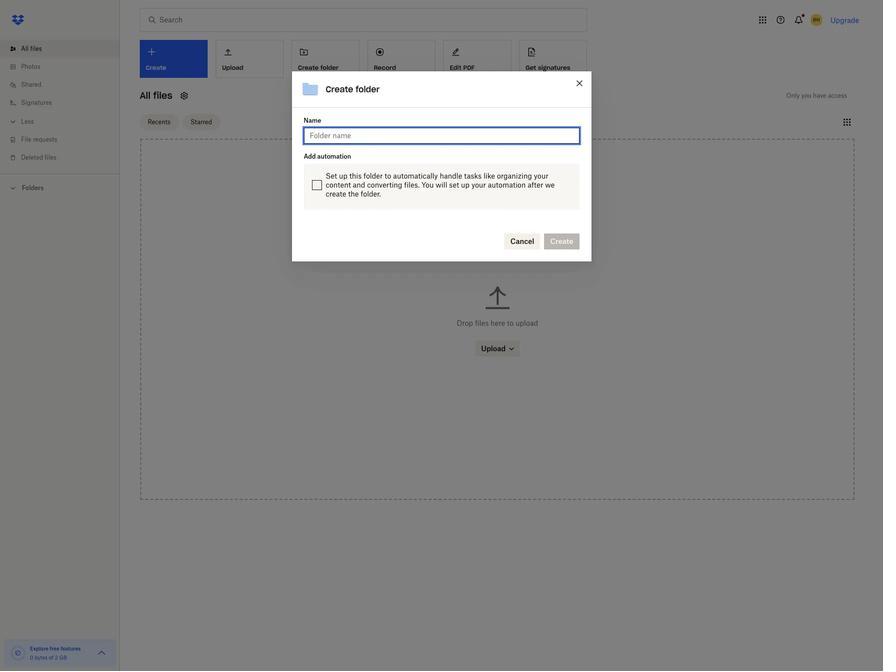 Task type: describe. For each thing, give the bounding box(es) containing it.
explore free features 0 bytes of 2 gb
[[30, 646, 81, 661]]

1 horizontal spatial all files
[[140, 90, 173, 101]]

folders button
[[0, 180, 120, 195]]

file requests
[[21, 136, 57, 143]]

create
[[326, 190, 347, 198]]

free
[[50, 646, 59, 652]]

organizing
[[497, 172, 532, 180]]

name
[[304, 117, 321, 124]]

starred
[[191, 118, 212, 126]]

add automation
[[304, 153, 351, 160]]

set
[[326, 172, 337, 180]]

less
[[21, 118, 34, 125]]

file requests link
[[8, 131, 120, 149]]

shared link
[[8, 76, 120, 94]]

folders
[[22, 184, 44, 192]]

files inside list item
[[30, 45, 42, 52]]

1 vertical spatial up
[[461, 181, 470, 189]]

here
[[491, 319, 506, 328]]

only
[[787, 92, 800, 99]]

folder inside button
[[321, 64, 339, 71]]

content
[[326, 181, 351, 189]]

cancel button
[[505, 234, 541, 250]]

create folder inside create folder dialog
[[326, 84, 380, 94]]

all files inside list item
[[21, 45, 42, 52]]

recents button
[[140, 114, 179, 130]]

record
[[374, 64, 396, 71]]

1 vertical spatial your
[[472, 181, 486, 189]]

and
[[353, 181, 365, 189]]

1 vertical spatial to
[[507, 319, 514, 328]]

we
[[546, 181, 555, 189]]

cancel
[[511, 237, 535, 246]]

you
[[422, 181, 434, 189]]

file
[[21, 136, 31, 143]]

upgrade
[[831, 16, 860, 24]]

access
[[829, 92, 848, 99]]

features
[[61, 646, 81, 652]]

have
[[814, 92, 827, 99]]

drop
[[457, 319, 473, 328]]

0 vertical spatial automation
[[317, 153, 351, 160]]

1 horizontal spatial all
[[140, 90, 151, 101]]

gb
[[59, 655, 67, 661]]

edit pdf button
[[444, 40, 512, 78]]

the
[[348, 190, 359, 198]]

deleted files link
[[8, 149, 120, 167]]

create folder dialog
[[292, 71, 592, 262]]

deleted
[[21, 154, 43, 161]]

pdf
[[464, 64, 475, 71]]

edit
[[450, 64, 462, 71]]

edit pdf
[[450, 64, 475, 71]]

0
[[30, 655, 33, 661]]

handle
[[440, 172, 463, 180]]

set up this folder to automatically handle tasks like organizing your content and converting files. you will set up your automation after we create the folder.
[[326, 172, 555, 198]]

files up recents
[[153, 90, 173, 101]]

folder.
[[361, 190, 381, 198]]

you
[[802, 92, 812, 99]]

this
[[350, 172, 362, 180]]

automatically
[[393, 172, 438, 180]]

1 horizontal spatial your
[[534, 172, 549, 180]]

upload
[[516, 319, 539, 328]]

create inside dialog
[[326, 84, 353, 94]]

files right the deleted at the top
[[45, 154, 57, 161]]

recents
[[148, 118, 171, 126]]

deleted files
[[21, 154, 57, 161]]



Task type: locate. For each thing, give the bounding box(es) containing it.
0 vertical spatial all
[[21, 45, 29, 52]]

up up content
[[339, 172, 348, 180]]

to inside set up this folder to automatically handle tasks like organizing your content and converting files. you will set up your automation after we create the folder.
[[385, 172, 391, 180]]

explore
[[30, 646, 49, 652]]

automation down organizing
[[488, 181, 526, 189]]

create folder button
[[292, 40, 360, 78]]

2 vertical spatial folder
[[364, 172, 383, 180]]

1 vertical spatial all
[[140, 90, 151, 101]]

all
[[21, 45, 29, 52], [140, 90, 151, 101]]

shared
[[21, 81, 41, 88]]

up
[[339, 172, 348, 180], [461, 181, 470, 189]]

0 vertical spatial folder
[[321, 64, 339, 71]]

create
[[298, 64, 319, 71], [326, 84, 353, 94]]

get signatures button
[[520, 40, 588, 78]]

0 vertical spatial your
[[534, 172, 549, 180]]

0 vertical spatial to
[[385, 172, 391, 180]]

0 horizontal spatial all
[[21, 45, 29, 52]]

0 horizontal spatial all files
[[21, 45, 42, 52]]

1 vertical spatial create
[[326, 84, 353, 94]]

0 vertical spatial create folder
[[298, 64, 339, 71]]

automation up the set
[[317, 153, 351, 160]]

signatures
[[21, 99, 52, 106]]

get signatures
[[526, 64, 571, 71]]

all files up "photos"
[[21, 45, 42, 52]]

1 vertical spatial create folder
[[326, 84, 380, 94]]

all files
[[21, 45, 42, 52], [140, 90, 173, 101]]

tasks
[[464, 172, 482, 180]]

requests
[[33, 136, 57, 143]]

files left here at the right top
[[475, 319, 489, 328]]

1 horizontal spatial to
[[507, 319, 514, 328]]

like
[[484, 172, 495, 180]]

quota usage element
[[10, 646, 26, 662]]

converting
[[367, 181, 403, 189]]

1 horizontal spatial automation
[[488, 181, 526, 189]]

create folder
[[298, 64, 339, 71], [326, 84, 380, 94]]

to
[[385, 172, 391, 180], [507, 319, 514, 328]]

bytes
[[35, 655, 48, 661]]

upgrade link
[[831, 16, 860, 24]]

0 vertical spatial all files
[[21, 45, 42, 52]]

all up "photos"
[[21, 45, 29, 52]]

your
[[534, 172, 549, 180], [472, 181, 486, 189]]

add
[[304, 153, 316, 160]]

signatures link
[[8, 94, 120, 112]]

0 horizontal spatial your
[[472, 181, 486, 189]]

all up recents
[[140, 90, 151, 101]]

drop files here to upload
[[457, 319, 539, 328]]

1 vertical spatial folder
[[356, 84, 380, 94]]

1 vertical spatial all files
[[140, 90, 173, 101]]

your up after at the right
[[534, 172, 549, 180]]

0 horizontal spatial create
[[298, 64, 319, 71]]

list containing all files
[[0, 34, 120, 174]]

list
[[0, 34, 120, 174]]

folder
[[321, 64, 339, 71], [356, 84, 380, 94], [364, 172, 383, 180]]

files.
[[405, 181, 420, 189]]

all files up recents
[[140, 90, 173, 101]]

1 horizontal spatial create
[[326, 84, 353, 94]]

1 horizontal spatial up
[[461, 181, 470, 189]]

0 horizontal spatial to
[[385, 172, 391, 180]]

your down tasks at right
[[472, 181, 486, 189]]

0 horizontal spatial up
[[339, 172, 348, 180]]

less image
[[8, 117, 18, 127]]

all files link
[[8, 40, 120, 58]]

create inside button
[[298, 64, 319, 71]]

create folder inside create folder button
[[298, 64, 339, 71]]

only you have access
[[787, 92, 848, 99]]

starred button
[[183, 114, 220, 130]]

2
[[55, 655, 58, 661]]

to up converting
[[385, 172, 391, 180]]

0 vertical spatial create
[[298, 64, 319, 71]]

signatures
[[538, 64, 571, 71]]

after
[[528, 181, 544, 189]]

get
[[526, 64, 537, 71]]

all files list item
[[0, 40, 120, 58]]

record button
[[368, 40, 436, 78]]

automation
[[317, 153, 351, 160], [488, 181, 526, 189]]

dropbox image
[[8, 10, 28, 30]]

to right here at the right top
[[507, 319, 514, 328]]

up right set
[[461, 181, 470, 189]]

Name text field
[[310, 130, 574, 141]]

of
[[49, 655, 53, 661]]

files up "photos"
[[30, 45, 42, 52]]

1 vertical spatial automation
[[488, 181, 526, 189]]

photos
[[21, 63, 40, 70]]

set
[[450, 181, 459, 189]]

photos link
[[8, 58, 120, 76]]

automation inside set up this folder to automatically handle tasks like organizing your content and converting files. you will set up your automation after we create the folder.
[[488, 181, 526, 189]]

0 horizontal spatial automation
[[317, 153, 351, 160]]

all inside list item
[[21, 45, 29, 52]]

folder inside set up this folder to automatically handle tasks like organizing your content and converting files. you will set up your automation after we create the folder.
[[364, 172, 383, 180]]

files
[[30, 45, 42, 52], [153, 90, 173, 101], [45, 154, 57, 161], [475, 319, 489, 328]]

0 vertical spatial up
[[339, 172, 348, 180]]

will
[[436, 181, 448, 189]]



Task type: vqa. For each thing, say whether or not it's contained in the screenshot.
in
no



